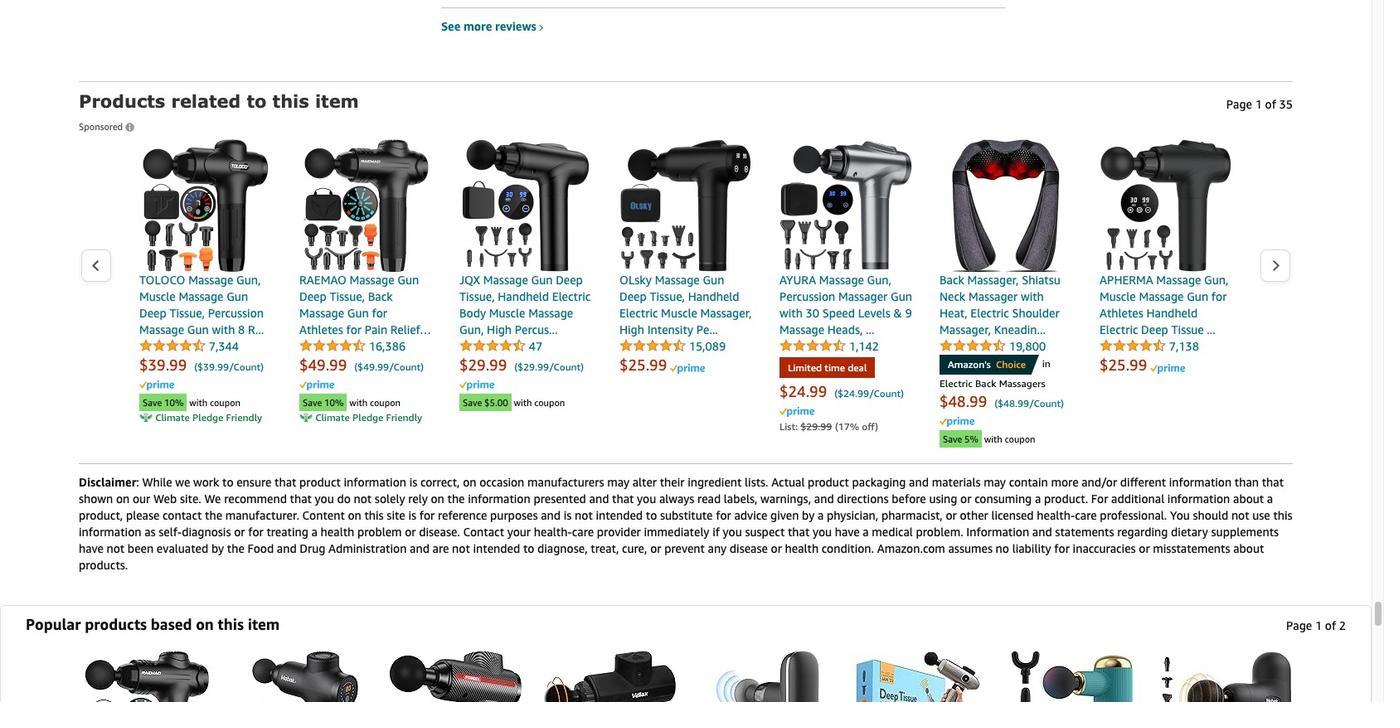 Task type: describe. For each thing, give the bounding box(es) containing it.
on right correct,
[[463, 475, 477, 489]]

should
[[1193, 508, 1229, 523]]

$29.99 ($29.99/count)
[[460, 356, 584, 374]]

0 vertical spatial intended
[[596, 508, 643, 523]]

labels,
[[724, 492, 758, 506]]

materials
[[932, 475, 981, 489]]

electric inside "olsky massage gun deep tissue, handheld electric muscle massager, high intensity pe..."
[[620, 306, 658, 320]]

deep inside the apherma massage gun, muscle massage gun for athletes handheld electric deep tissue ...
[[1142, 323, 1169, 337]]

apherma massage gun, muscle massage gun for athletes handheld electric deep tissue ... link
[[1100, 139, 1233, 338]]

you right if
[[723, 525, 742, 539]]

ayura massage gun, percussion massager gun with 30 speed levels & 9 massage heads, handheld electric muscle massager for any pain relief, gifts for families and friends (grey) image
[[780, 139, 913, 272]]

$25.99 link for electric
[[1100, 356, 1151, 374]]

or down suspect
[[771, 542, 782, 556]]

evaluated
[[157, 542, 208, 556]]

levels
[[858, 306, 891, 320]]

1 may from the left
[[607, 475, 630, 489]]

is down presented
[[564, 508, 572, 523]]

pe...
[[697, 323, 718, 337]]

statements
[[1056, 525, 1115, 539]]

that up the content
[[290, 492, 312, 506]]

or down using at the right bottom of page
[[946, 508, 957, 523]]

friendly for $39.99
[[226, 411, 262, 424]]

back massager, shiatsu neck massager with heat, electric shoulder massager, kneadin...
[[940, 273, 1061, 337]]

8
[[238, 323, 245, 337]]

massage right the toloco
[[188, 273, 233, 287]]

disease
[[730, 542, 768, 556]]

you up the content
[[315, 492, 334, 506]]

are
[[433, 542, 449, 556]]

gun up "pain"
[[347, 306, 369, 320]]

7,138
[[1169, 339, 1200, 353]]

$5.00
[[485, 397, 508, 408]]

page 1 of 2
[[1287, 619, 1346, 633]]

a up use
[[1267, 492, 1274, 506]]

purposes
[[490, 508, 538, 523]]

($49.99/count)
[[354, 361, 424, 373]]

food
[[248, 542, 274, 556]]

massager for $24.99
[[839, 289, 888, 304]]

$24.99 ($24.99/count)
[[780, 382, 904, 401]]

(17%
[[835, 421, 860, 433]]

products
[[85, 616, 147, 634]]

item inside main content
[[315, 90, 359, 111]]

disease.
[[419, 525, 460, 539]]

massage right raemao
[[350, 273, 395, 287]]

back inside raemao massage gun deep tissue, back massage gun for athletes for pain relief…
[[368, 289, 393, 304]]

2 may from the left
[[984, 475, 1006, 489]]

30
[[806, 306, 820, 320]]

or down regarding
[[1139, 542, 1150, 556]]

0 horizontal spatial intended
[[473, 542, 520, 556]]

massage up speed
[[819, 273, 864, 287]]

neck
[[940, 289, 966, 304]]

and down presented
[[541, 508, 561, 523]]

jqx massage gun deep tissue, handheld electric body muscle massage gun, high percus...
[[460, 273, 591, 337]]

massage up percus...
[[529, 306, 573, 320]]

amazon's choice
[[948, 358, 1026, 371]]

administration
[[329, 542, 407, 556]]

coupon for $39.99
[[210, 397, 241, 408]]

and down treating
[[277, 542, 297, 556]]

0 vertical spatial health-
[[1037, 508, 1075, 523]]

pledge for $39.99
[[192, 411, 223, 424]]

gun inside "olsky massage gun deep tissue, handheld electric muscle massager, high intensity pe..."
[[703, 273, 725, 287]]

:
[[136, 475, 139, 489]]

and/or
[[1082, 475, 1118, 489]]

and up liability
[[1033, 525, 1052, 539]]

save for $29.99
[[463, 397, 482, 408]]

gun inside ayura massage gun, percussion massager gun with 30 speed levels & 9 massage heads, ...
[[891, 289, 912, 304]]

handheld for $29.99
[[498, 289, 549, 304]]

apherma massage gun, muscle massage gun for athletes handheld electric deep tissue ...
[[1100, 273, 1229, 337]]

0 vertical spatial by
[[802, 508, 815, 523]]

based
[[151, 616, 192, 634]]

$39.99
[[139, 356, 187, 374]]

popular products based on this item
[[26, 616, 280, 634]]

pledge for $49.99
[[353, 411, 384, 424]]

not right do
[[354, 492, 372, 506]]

massage right the jqx
[[483, 273, 528, 287]]

a left physician,
[[818, 508, 824, 523]]

: while we work to ensure that product information is correct, on occasion manufacturers may alter their ingredient lists.  actual product packaging and materials may contain more and/or different information than that shown on our web site. we recommend that you do not solely rely on the information presented and that you always read labels, warnings, and directions before using or consuming a product.   for additional information about a product, please contact the manufacturer. content on this site is for reference purposes and is not intended to substitute for advice given by a physician, pharmacist, or other licensed health-care professional. you should not use this information as self-diagnosis or for treating a health problem or disease.  contact your health-care provider immediately if you suspect that you have a medical problem. information and statements regarding dietary supplements have not been evaluated by the food and drug administration and are not intended to diagnose, treat, cure, or prevent any disease or health condition.  amazon.com assumes no liability for inaccuracies or misstatements about products.
[[79, 475, 1293, 572]]

or down the manufacturer.
[[234, 525, 245, 539]]

supplements
[[1212, 525, 1279, 539]]

a down contain
[[1035, 492, 1041, 506]]

on down do
[[348, 508, 362, 523]]

manufacturer.
[[225, 508, 299, 523]]

47 link
[[460, 339, 543, 354]]

gun, for toloco massage gun, muscle massage gun deep tissue, percussion massage gun with 8 r...
[[236, 273, 261, 287]]

ayura
[[780, 273, 816, 287]]

that down given
[[788, 525, 810, 539]]

0 vertical spatial more
[[464, 19, 492, 33]]

10% for $49.99
[[324, 397, 344, 408]]

lists.
[[745, 475, 769, 489]]

deal
[[848, 362, 867, 374]]

medical
[[872, 525, 913, 539]]

tissue, inside toloco massage gun, muscle massage gun deep tissue, percussion massage gun with 8 r...
[[170, 306, 205, 320]]

0 horizontal spatial the
[[205, 508, 222, 523]]

apherma
[[1100, 273, 1154, 287]]

coupon for $29.99
[[535, 397, 565, 408]]

packaging
[[852, 475, 906, 489]]

magelux mini massage gun deep tissue muscle massager, powerful quiet portable percussion neck back massagers for athletes, sm image
[[698, 651, 830, 703]]

back massager, shiatsu neck massager with heat, electric shoulder massager, kneadin... link
[[940, 139, 1073, 338]]

climate for $39.99
[[155, 411, 190, 424]]

gun inside the apherma massage gun, muscle massage gun for athletes handheld electric deep tissue ...
[[1187, 289, 1209, 304]]

electric inside the apherma massage gun, muscle massage gun for athletes handheld electric deep tissue ...
[[1100, 323, 1139, 337]]

with right $5.00
[[514, 397, 532, 408]]

next image
[[1272, 259, 1281, 272]]

drug
[[300, 542, 326, 556]]

massage up tissue
[[1157, 273, 1202, 287]]

warnings,
[[761, 492, 811, 506]]

been
[[128, 542, 154, 556]]

pharmacist,
[[882, 508, 943, 523]]

page for popular products based on this item
[[1287, 619, 1313, 633]]

high inside jqx massage gun deep tissue, handheld electric body muscle massage gun, high percus...
[[487, 323, 512, 337]]

our
[[133, 492, 150, 506]]

given
[[771, 508, 799, 523]]

or down site
[[405, 525, 416, 539]]

is up rely
[[410, 475, 418, 489]]

olsky massage gun deep tissue, handheld electric muscle massager, high intensity percussion massage device for pain relief with 10 attachments & 30 speed(black) image
[[620, 139, 752, 272]]

liability
[[1013, 542, 1052, 556]]

self-
[[159, 525, 182, 539]]

to up immediately
[[646, 508, 657, 523]]

intensity
[[648, 323, 694, 337]]

before
[[892, 492, 926, 506]]

19,800
[[1009, 339, 1046, 353]]

massage down 30
[[780, 323, 825, 337]]

you up condition. on the bottom right of page
[[813, 525, 832, 539]]

0 vertical spatial have
[[835, 525, 860, 539]]

a down physician,
[[863, 525, 869, 539]]

page for products related to this item
[[1227, 97, 1253, 111]]

the güd company body massager - quiet, deep tissue percussion, pain relief, lightweight, portable | includes carry case and 6 image
[[852, 651, 985, 703]]

1 vertical spatial have
[[79, 542, 104, 556]]

using
[[929, 492, 958, 506]]

raemao massage gun deep tissue, back massage gun for athletes for pain relief attaching 10 pcs specialized replacement heads, percussion massager with 10 speeds & led screen, black image
[[299, 139, 432, 272]]

not down presented
[[575, 508, 593, 523]]

muscle inside "olsky massage gun deep tissue, handheld electric muscle massager, high intensity pe..."
[[661, 306, 698, 320]]

and up the before
[[909, 475, 929, 489]]

in electric back massagers
[[940, 358, 1051, 390]]

2 product from the left
[[808, 475, 849, 489]]

r...
[[248, 323, 264, 337]]

0 vertical spatial massager,
[[968, 273, 1019, 287]]

fitindex massage gun deep tissue, percussion muscle massage gun for athletes, fast charge massager gun with led display, mass image
[[389, 651, 522, 703]]

on right based in the bottom left of the page
[[196, 616, 214, 634]]

correct,
[[421, 475, 460, 489]]

7,344 link
[[139, 339, 239, 354]]

contact
[[163, 508, 202, 523]]

massage down apherma on the top right of the page
[[1139, 289, 1184, 304]]

climate pledge friendly for $49.99
[[313, 411, 422, 424]]

products
[[79, 90, 165, 111]]

2 horizontal spatial the
[[448, 492, 465, 506]]

tissue, for $25.99
[[650, 289, 685, 304]]

with down $39.99 ($39.99/count)
[[189, 397, 208, 408]]

massagers
[[999, 377, 1046, 390]]

rely
[[408, 492, 428, 506]]

that right ensure
[[275, 475, 297, 489]]

you down alter
[[637, 492, 656, 506]]

of for products related to this item
[[1266, 97, 1277, 111]]

is right site
[[408, 508, 416, 523]]

1 for products related to this item
[[1256, 97, 1263, 111]]

massage up 7,344 link
[[139, 323, 184, 337]]

jqx massage gun deep tissue, handheld electric body muscle massage gun, high percus... link
[[460, 139, 592, 338]]

olsky massage gun deep tissue, handheld electric muscle massager, high intensity pe... link
[[620, 139, 752, 338]]

$49.99
[[299, 356, 347, 374]]

sponsored link
[[79, 114, 134, 134]]

use
[[1253, 508, 1271, 523]]

shiatsu
[[1022, 273, 1061, 287]]

friendly for $49.99
[[386, 411, 422, 424]]

ayura massage gun, percussion massager gun with 30 speed levels & 9 massage heads, ... link
[[780, 139, 913, 338]]

to right work
[[222, 475, 234, 489]]

back inside in electric back massagers
[[976, 377, 997, 390]]

gun up 8
[[227, 289, 248, 304]]

electric inside jqx massage gun deep tissue, handheld electric body muscle massage gun, high percus...
[[552, 289, 591, 304]]

... inside the apherma massage gun, muscle massage gun for athletes handheld electric deep tissue ...
[[1207, 323, 1216, 337]]

that down alter
[[612, 492, 634, 506]]

on left our
[[116, 492, 130, 506]]

percussion inside toloco massage gun, muscle massage gun deep tissue, percussion massage gun with 8 r...
[[208, 306, 264, 320]]

muscle inside jqx massage gun deep tissue, handheld electric body muscle massage gun, high percus...
[[489, 306, 526, 320]]

$49.99 ($49.99/count)
[[299, 356, 424, 374]]

$48.99 ($48.99/count)
[[940, 392, 1064, 411]]

or right cure,
[[651, 542, 662, 556]]

massage down the toloco
[[179, 289, 224, 304]]

7,344
[[209, 339, 239, 353]]

limited
[[788, 362, 822, 374]]

alter
[[633, 475, 657, 489]]

mebak massage gun mini, portable percussion deep tissues muscle massager for pain relief, powerful super quiet neck back body image
[[1161, 651, 1293, 703]]

1,142 link
[[780, 339, 879, 354]]



Task type: locate. For each thing, give the bounding box(es) containing it.
professional.
[[1100, 508, 1167, 523]]

directions
[[837, 492, 889, 506]]

shoulder
[[1012, 306, 1060, 320]]

0 vertical spatial page
[[1227, 97, 1253, 111]]

1 vertical spatial health-
[[534, 525, 572, 539]]

2
[[1340, 619, 1346, 633]]

handheld up pe...
[[688, 289, 740, 304]]

more right "see"
[[464, 19, 492, 33]]

previous image
[[91, 259, 100, 272]]

2 save 10% with coupon from the left
[[303, 397, 401, 408]]

mebak 3 massage gun, massage gun deep tissue for athletes, professional muscle percussion massage gun,massager gun for should image
[[235, 651, 368, 703]]

0 vertical spatial of
[[1266, 97, 1277, 111]]

1 horizontal spatial health
[[785, 542, 819, 556]]

no
[[996, 542, 1010, 556]]

gun up 7,344 link
[[187, 323, 209, 337]]

0 horizontal spatial have
[[79, 542, 104, 556]]

1 vertical spatial list
[[59, 651, 1313, 703]]

of for popular products based on this item
[[1325, 619, 1337, 633]]

substitute
[[660, 508, 713, 523]]

have up condition. on the bottom right of page
[[835, 525, 860, 539]]

reference
[[438, 508, 487, 523]]

of left 2
[[1325, 619, 1337, 633]]

0 horizontal spatial health
[[321, 525, 354, 539]]

1 horizontal spatial page
[[1287, 619, 1313, 633]]

0 horizontal spatial ...
[[866, 323, 875, 337]]

1 horizontal spatial care
[[1075, 508, 1097, 523]]

occasion
[[480, 475, 525, 489]]

jqx massage gun deep tissue, handheld electric body muscle massage gun, high percussion vibration back neck massager for athletes with 30 speed levels & 9 heads, gifts for men and women black image
[[460, 139, 592, 272]]

products.
[[79, 558, 128, 572]]

0 horizontal spatial may
[[607, 475, 630, 489]]

0 horizontal spatial by
[[211, 542, 224, 556]]

health- up diagnose,
[[534, 525, 572, 539]]

massager, up pe...
[[701, 306, 752, 320]]

1 vertical spatial of
[[1325, 619, 1337, 633]]

1 horizontal spatial have
[[835, 525, 860, 539]]

for inside the apherma massage gun, muscle massage gun for athletes handheld electric deep tissue ...
[[1212, 289, 1227, 304]]

toloco massage gun, muscle massage gun deep tissue, percussion massage gun with 8 replacement heads, super quiet portable electric massager for athletes, treatment, relax, black image
[[139, 139, 272, 272]]

athletes inside raemao massage gun deep tissue, back massage gun for athletes for pain relief…
[[299, 323, 343, 337]]

solely
[[375, 492, 405, 506]]

electric up 19,800 link at the right
[[971, 306, 1009, 320]]

0 horizontal spatial pledge
[[192, 411, 223, 424]]

assumes
[[949, 542, 993, 556]]

page left 2
[[1287, 619, 1313, 633]]

gun up pe...
[[703, 273, 725, 287]]

advice
[[734, 508, 768, 523]]

percussion up 8
[[208, 306, 264, 320]]

deep inside "olsky massage gun deep tissue, handheld electric muscle massager, high intensity pe..."
[[620, 289, 647, 304]]

massager up levels
[[839, 289, 888, 304]]

tissue, inside "olsky massage gun deep tissue, handheld electric muscle massager, high intensity pe..."
[[650, 289, 685, 304]]

1 vertical spatial more
[[1051, 475, 1079, 489]]

gun up relief…
[[398, 273, 419, 287]]

coupon for $48.99
[[1005, 434, 1036, 445]]

olsky massage gun deep tissue, handheld electric muscle massager, high intensity pe...
[[620, 273, 752, 337]]

massage
[[188, 273, 233, 287], [350, 273, 395, 287], [483, 273, 528, 287], [655, 273, 700, 287], [819, 273, 864, 287], [1157, 273, 1202, 287], [179, 289, 224, 304], [1139, 289, 1184, 304], [299, 306, 344, 320], [529, 306, 573, 320], [139, 323, 184, 337], [780, 323, 825, 337]]

massager
[[839, 289, 888, 304], [969, 289, 1018, 304]]

physician,
[[827, 508, 879, 523]]

tissue, inside jqx massage gun deep tissue, handheld electric body muscle massage gun, high percus...
[[460, 289, 495, 304]]

list: $29.99 (17% off)
[[780, 421, 879, 433]]

5%
[[965, 434, 979, 445]]

deep inside jqx massage gun deep tissue, handheld electric body muscle massage gun, high percus...
[[556, 273, 583, 287]]

electric
[[552, 289, 591, 304], [620, 306, 658, 320], [971, 306, 1009, 320], [1100, 323, 1139, 337], [940, 377, 973, 390]]

1 vertical spatial 1
[[1316, 619, 1322, 633]]

1 climate pledge friendly link from the left
[[139, 411, 262, 426]]

their
[[660, 475, 685, 489]]

back up "pain"
[[368, 289, 393, 304]]

massager inside ayura massage gun, percussion massager gun with 30 speed levels & 9 massage heads, ...
[[839, 289, 888, 304]]

and up physician,
[[814, 492, 834, 506]]

1 horizontal spatial $25.99
[[1100, 356, 1147, 374]]

2 climate pledge friendly link from the left
[[299, 411, 422, 426]]

1 horizontal spatial friendly
[[386, 411, 422, 424]]

1 vertical spatial item
[[248, 616, 280, 634]]

save for $49.99
[[303, 397, 322, 408]]

speed
[[823, 306, 855, 320]]

0 horizontal spatial item
[[248, 616, 280, 634]]

10% down $49.99
[[324, 397, 344, 408]]

different
[[1121, 475, 1166, 489]]

muscle inside the apherma massage gun, muscle massage gun for athletes handheld electric deep tissue ...
[[1100, 289, 1136, 304]]

deep for $49.99
[[299, 289, 327, 304]]

page left 35
[[1227, 97, 1253, 111]]

1 vertical spatial care
[[572, 525, 594, 539]]

2 $25.99 link from the left
[[1100, 356, 1151, 374]]

0 vertical spatial athletes
[[1100, 306, 1144, 320]]

1
[[1256, 97, 1263, 111], [1316, 619, 1322, 633]]

2 pledge from the left
[[353, 411, 384, 424]]

2 about from the top
[[1234, 542, 1265, 556]]

and
[[909, 475, 929, 489], [589, 492, 609, 506], [814, 492, 834, 506], [541, 508, 561, 523], [1033, 525, 1052, 539], [277, 542, 297, 556], [410, 542, 430, 556]]

with up the shoulder
[[1021, 289, 1044, 304]]

additional
[[1112, 492, 1165, 506]]

1 horizontal spatial $25.99 link
[[1100, 356, 1151, 374]]

climate pledge friendly link down $39.99 ($39.99/count)
[[139, 411, 262, 426]]

more inside ": while we work to ensure that product information is correct, on occasion manufacturers may alter their ingredient lists.  actual product packaging and materials may contain more and/or different information than that shown on our web site. we recommend that you do not solely rely on the information presented and that you always read labels, warnings, and directions before using or consuming a product.   for additional information about a product, please contact the manufacturer. content on this site is for reference purposes and is not intended to substitute for advice given by a physician, pharmacist, or other licensed health-care professional. you should not use this information as self-diagnosis or for treating a health problem or disease.  contact your health-care provider immediately if you suspect that you have a medical problem. information and statements regarding dietary supplements have not been evaluated by the food and drug administration and are not intended to diagnose, treat, cure, or prevent any disease or health condition.  amazon.com assumes no liability for inaccuracies or misstatements about products."
[[1051, 475, 1079, 489]]

handheld inside jqx massage gun deep tissue, handheld electric body muscle massage gun, high percus...
[[498, 289, 549, 304]]

presented
[[534, 492, 586, 506]]

immediately
[[644, 525, 710, 539]]

the up reference
[[448, 492, 465, 506]]

tissue
[[1172, 323, 1204, 337]]

0 horizontal spatial health-
[[534, 525, 572, 539]]

0 horizontal spatial handheld
[[498, 289, 549, 304]]

1 horizontal spatial save 10% with coupon
[[303, 397, 401, 408]]

0 horizontal spatial climate pledge friendly link
[[139, 411, 262, 426]]

have up products.
[[79, 542, 104, 556]]

1 high from the left
[[487, 323, 512, 337]]

1 vertical spatial the
[[205, 508, 222, 523]]

high
[[487, 323, 512, 337], [620, 323, 645, 337]]

coupon
[[210, 397, 241, 408], [370, 397, 401, 408], [535, 397, 565, 408], [1005, 434, 1036, 445]]

climate for $49.99
[[315, 411, 350, 424]]

1 climate pledge friendly from the left
[[153, 411, 262, 424]]

2 climate from the left
[[315, 411, 350, 424]]

1 vertical spatial about
[[1234, 542, 1265, 556]]

tissue, up body
[[460, 289, 495, 304]]

electric up $48.99
[[940, 377, 973, 390]]

0 vertical spatial percussion
[[780, 289, 836, 304]]

deep for $25.99
[[620, 289, 647, 304]]

with down $49.99 ($49.99/count)
[[349, 397, 368, 408]]

to down your
[[523, 542, 535, 556]]

0 vertical spatial the
[[448, 492, 465, 506]]

$25.99 for electric
[[1100, 356, 1147, 374]]

that
[[275, 475, 297, 489], [1262, 475, 1284, 489], [290, 492, 312, 506], [612, 492, 634, 506], [788, 525, 810, 539]]

more
[[464, 19, 492, 33], [1051, 475, 1079, 489]]

tissue, down raemao
[[330, 289, 365, 304]]

with inside ayura massage gun, percussion massager gun with 30 speed levels & 9 massage heads, ...
[[780, 306, 803, 320]]

0 horizontal spatial climate pledge friendly
[[153, 411, 262, 424]]

0 horizontal spatial page
[[1227, 97, 1253, 111]]

1 vertical spatial percussion
[[208, 306, 264, 320]]

2 horizontal spatial back
[[976, 377, 997, 390]]

tissue, up 7,344 link
[[170, 306, 205, 320]]

0 horizontal spatial athletes
[[299, 323, 343, 337]]

0 vertical spatial health
[[321, 525, 354, 539]]

manufacturers
[[528, 475, 604, 489]]

gun up tissue
[[1187, 289, 1209, 304]]

1 horizontal spatial product
[[808, 475, 849, 489]]

2 ... from the left
[[1207, 323, 1216, 337]]

page 1 of 35
[[1227, 97, 1293, 111]]

climate pledge friendly link down $49.99 ($49.99/count)
[[299, 411, 422, 426]]

$25.99 link down 15,089 'link'
[[620, 356, 670, 374]]

olsky
[[620, 273, 652, 287]]

0 vertical spatial list
[[112, 139, 1260, 448]]

health down the content
[[321, 525, 354, 539]]

electric inside back massager, shiatsu neck massager with heat, electric shoulder massager, kneadin...
[[971, 306, 1009, 320]]

climate down $49.99
[[315, 411, 350, 424]]

muscle inside toloco massage gun, muscle massage gun deep tissue, percussion massage gun with 8 r...
[[139, 289, 176, 304]]

heat,
[[940, 306, 968, 320]]

jqx
[[460, 273, 480, 287]]

tissue, for $29.99
[[460, 289, 495, 304]]

1 product from the left
[[300, 475, 341, 489]]

1 horizontal spatial climate
[[315, 411, 350, 424]]

treating
[[267, 525, 309, 539]]

1 vertical spatial massager,
[[701, 306, 752, 320]]

9
[[905, 306, 912, 320]]

massager inside back massager, shiatsu neck massager with heat, electric shoulder massager, kneadin...
[[969, 289, 1018, 304]]

massage down raemao
[[299, 306, 344, 320]]

1 horizontal spatial the
[[227, 542, 245, 556]]

handheld for $25.99
[[688, 289, 740, 304]]

gun, inside ayura massage gun, percussion massager gun with 30 speed levels & 9 massage heads, ...
[[867, 273, 892, 287]]

1 massager from the left
[[839, 289, 888, 304]]

you
[[1171, 508, 1190, 523]]

2 vertical spatial back
[[976, 377, 997, 390]]

reviews
[[495, 19, 537, 33]]

0 horizontal spatial save 10% with coupon
[[143, 397, 241, 408]]

7,138 link
[[1100, 339, 1200, 354]]

1 for popular products based on this item
[[1316, 619, 1322, 633]]

electric up percus...
[[552, 289, 591, 304]]

15,089 link
[[620, 339, 726, 354]]

0 horizontal spatial product
[[300, 475, 341, 489]]

products related to this item main content
[[64, 0, 1308, 589]]

vellax massage gun deep tissue, muscle massager - powerful percussion, handheld, re-charchable battery 5200 mah, neck, back & image
[[543, 651, 676, 703]]

1 horizontal spatial intended
[[596, 508, 643, 523]]

$25.99 link for high
[[620, 356, 670, 374]]

we
[[204, 492, 221, 506]]

may up consuming
[[984, 475, 1006, 489]]

athletes up $49.99
[[299, 323, 343, 337]]

0 horizontal spatial friendly
[[226, 411, 262, 424]]

high inside "olsky massage gun deep tissue, handheld electric muscle massager, high intensity pe..."
[[620, 323, 645, 337]]

2 vertical spatial the
[[227, 542, 245, 556]]

... right tissue
[[1207, 323, 1216, 337]]

apherma massage gun, muscle massage gun for athletes handheld electric deep tissue back massager, percussion massage device for pain relief with 30 speed levels 9 heads image
[[1100, 139, 1233, 272]]

coupon down ($49.99/count)
[[370, 397, 401, 408]]

not up "supplements"
[[1232, 508, 1250, 523]]

or up other
[[961, 492, 972, 506]]

sponsored
[[79, 121, 125, 132]]

muscle up percus...
[[489, 306, 526, 320]]

climate pledge friendly link for $39.99
[[139, 411, 262, 426]]

... inside ayura massage gun, percussion massager gun with 30 speed levels & 9 massage heads, ...
[[866, 323, 875, 337]]

0 horizontal spatial back
[[368, 289, 393, 304]]

of inside products related to this item main content
[[1266, 97, 1277, 111]]

athletes inside the apherma massage gun, muscle massage gun for athletes handheld electric deep tissue ...
[[1100, 306, 1144, 320]]

intended up provider
[[596, 508, 643, 523]]

coupon down ($29.99/count)
[[535, 397, 565, 408]]

toloco
[[139, 273, 185, 287]]

relaxigo pocket sized massage gun, travel massage gun with carry case, mini massage gun, portable percussion muscle massager, image
[[1006, 651, 1139, 703]]

2 massager from the left
[[969, 289, 1018, 304]]

products related to this item
[[79, 90, 359, 111]]

more up the 'product.'
[[1051, 475, 1079, 489]]

1 about from the top
[[1234, 492, 1264, 506]]

or
[[961, 492, 972, 506], [946, 508, 957, 523], [234, 525, 245, 539], [405, 525, 416, 539], [651, 542, 662, 556], [771, 542, 782, 556], [1139, 542, 1150, 556]]

0 horizontal spatial $29.99
[[460, 356, 507, 374]]

2 high from the left
[[620, 323, 645, 337]]

with inside back massager, shiatsu neck massager with heat, electric shoulder massager, kneadin...
[[1021, 289, 1044, 304]]

1 vertical spatial athletes
[[299, 323, 343, 337]]

0 vertical spatial 1
[[1256, 97, 1263, 111]]

pledge
[[192, 411, 223, 424], [353, 411, 384, 424]]

the
[[448, 492, 465, 506], [205, 508, 222, 523], [227, 542, 245, 556]]

$25.99
[[620, 356, 667, 374], [1100, 356, 1147, 374]]

... down levels
[[866, 323, 875, 337]]

1 vertical spatial health
[[785, 542, 819, 556]]

1 10% from the left
[[164, 397, 184, 408]]

gun, for ayura massage gun, percussion massager gun with 30 speed levels & 9 massage heads, ...
[[867, 273, 892, 287]]

0 horizontal spatial $25.99
[[620, 356, 667, 374]]

save for $48.99
[[943, 434, 963, 445]]

tissue, inside raemao massage gun deep tissue, back massage gun for athletes for pain relief…
[[330, 289, 365, 304]]

1 vertical spatial back
[[368, 289, 393, 304]]

see more reviews link
[[441, 19, 544, 33]]

by right given
[[802, 508, 815, 523]]

high left intensity
[[620, 323, 645, 337]]

1 horizontal spatial climate pledge friendly link
[[299, 411, 422, 426]]

1 horizontal spatial item
[[315, 90, 359, 111]]

$25.99 for high
[[620, 356, 667, 374]]

kneadin...
[[994, 323, 1046, 337]]

1 horizontal spatial 1
[[1316, 619, 1322, 633]]

amazon's
[[948, 358, 991, 371]]

you
[[315, 492, 334, 506], [637, 492, 656, 506], [723, 525, 742, 539], [813, 525, 832, 539]]

work
[[193, 475, 219, 489]]

0 vertical spatial care
[[1075, 508, 1097, 523]]

save left $5.00
[[463, 397, 482, 408]]

health
[[321, 525, 354, 539], [785, 542, 819, 556]]

2 climate pledge friendly from the left
[[313, 411, 422, 424]]

0 vertical spatial about
[[1234, 492, 1264, 506]]

handheld inside "olsky massage gun deep tissue, handheld electric muscle massager, high intensity pe..."
[[688, 289, 740, 304]]

intended down contact
[[473, 542, 520, 556]]

1 horizontal spatial $29.99
[[801, 421, 832, 433]]

gun
[[398, 273, 419, 287], [531, 273, 553, 287], [703, 273, 725, 287], [227, 289, 248, 304], [891, 289, 912, 304], [1187, 289, 1209, 304], [347, 306, 369, 320], [187, 323, 209, 337]]

choice
[[996, 358, 1026, 371]]

for
[[1212, 289, 1227, 304], [372, 306, 387, 320], [346, 323, 362, 337], [419, 508, 435, 523], [716, 508, 731, 523], [248, 525, 264, 539], [1055, 542, 1070, 556]]

1 vertical spatial by
[[211, 542, 224, 556]]

always
[[659, 492, 695, 506]]

2 friendly from the left
[[386, 411, 422, 424]]

disclaimer
[[79, 475, 136, 489]]

site
[[387, 508, 405, 523]]

0 horizontal spatial high
[[487, 323, 512, 337]]

of left 35
[[1266, 97, 1277, 111]]

deep for $29.99
[[556, 273, 583, 287]]

0 horizontal spatial massager
[[839, 289, 888, 304]]

high up 47 link on the left of the page
[[487, 323, 512, 337]]

product.
[[1044, 492, 1089, 506]]

while
[[142, 475, 172, 489]]

back inside back massager, shiatsu neck massager with heat, electric shoulder massager, kneadin...
[[940, 273, 965, 287]]

and left are
[[410, 542, 430, 556]]

gun, inside jqx massage gun deep tissue, handheld electric body muscle massage gun, high percus...
[[460, 323, 484, 337]]

back up neck
[[940, 273, 965, 287]]

that right than
[[1262, 475, 1284, 489]]

electric inside in electric back massagers
[[940, 377, 973, 390]]

save for $39.99
[[143, 397, 162, 408]]

to right related
[[247, 90, 267, 111]]

1 ... from the left
[[866, 323, 875, 337]]

time
[[825, 362, 845, 374]]

0 horizontal spatial climate
[[155, 411, 190, 424]]

list
[[112, 139, 1260, 448], [59, 651, 1313, 703]]

friendly down "($39.99/count)"
[[226, 411, 262, 424]]

1 horizontal spatial high
[[620, 323, 645, 337]]

may left alter
[[607, 475, 630, 489]]

deep down raemao
[[299, 289, 327, 304]]

1 horizontal spatial back
[[940, 273, 965, 287]]

gun, inside the apherma massage gun, muscle massage gun for athletes handheld electric deep tissue ...
[[1205, 273, 1229, 287]]

tissue,
[[330, 289, 365, 304], [460, 289, 495, 304], [650, 289, 685, 304], [170, 306, 205, 320]]

1 pledge from the left
[[192, 411, 223, 424]]

gun inside jqx massage gun deep tissue, handheld electric body muscle massage gun, high percus...
[[531, 273, 553, 287]]

climate pledge friendly link for $49.99
[[299, 411, 422, 426]]

contact
[[463, 525, 504, 539]]

0 horizontal spatial $25.99 link
[[620, 356, 670, 374]]

on
[[463, 475, 477, 489], [116, 492, 130, 506], [431, 492, 445, 506], [348, 508, 362, 523], [196, 616, 214, 634]]

gun, inside toloco massage gun, muscle massage gun deep tissue, percussion massage gun with 8 r...
[[236, 273, 261, 287]]

10% for $39.99
[[164, 397, 184, 408]]

1 $25.99 link from the left
[[620, 356, 670, 374]]

massage right the olsky
[[655, 273, 700, 287]]

deep inside toloco massage gun, muscle massage gun deep tissue, percussion massage gun with 8 r...
[[139, 306, 167, 320]]

condition.
[[822, 542, 874, 556]]

1 horizontal spatial of
[[1325, 619, 1337, 633]]

pledge down $49.99 ($49.99/count)
[[353, 411, 384, 424]]

save down $39.99
[[143, 397, 162, 408]]

coupon for $49.99
[[370, 397, 401, 408]]

handheld up percus...
[[498, 289, 549, 304]]

1 horizontal spatial ...
[[1207, 323, 1216, 337]]

pledge down $39.99 ($39.99/count)
[[192, 411, 223, 424]]

1 left 2
[[1316, 619, 1322, 633]]

1 friendly from the left
[[226, 411, 262, 424]]

gun, for apherma massage gun, muscle massage gun for athletes handheld electric deep tissue ...
[[1205, 273, 1229, 287]]

handheld inside the apherma massage gun, muscle massage gun for athletes handheld electric deep tissue ...
[[1147, 306, 1198, 320]]

2 $25.99 from the left
[[1100, 356, 1147, 374]]

with up 7,344
[[212, 323, 235, 337]]

1 save 10% with coupon from the left
[[143, 397, 241, 408]]

handheld up tissue
[[1147, 306, 1198, 320]]

list:
[[780, 421, 798, 433]]

not up products.
[[107, 542, 125, 556]]

save 10% with coupon
[[143, 397, 241, 408], [303, 397, 401, 408]]

product up do
[[300, 475, 341, 489]]

deep up percus...
[[556, 273, 583, 287]]

list containing $39.99
[[112, 139, 1260, 448]]

save 10% with coupon for $49.99
[[303, 397, 401, 408]]

0 horizontal spatial 10%
[[164, 397, 184, 408]]

gun up percus...
[[531, 273, 553, 287]]

read
[[698, 492, 721, 506]]

deep
[[556, 273, 583, 287], [299, 289, 327, 304], [620, 289, 647, 304], [139, 306, 167, 320], [1142, 323, 1169, 337]]

($24.99/count)
[[835, 387, 904, 400]]

a up drug
[[312, 525, 318, 539]]

1 horizontal spatial handheld
[[688, 289, 740, 304]]

1 horizontal spatial athletes
[[1100, 306, 1144, 320]]

1 horizontal spatial percussion
[[780, 289, 836, 304]]

massage inside "olsky massage gun deep tissue, handheld electric muscle massager, high intensity pe..."
[[655, 273, 700, 287]]

information
[[344, 475, 407, 489], [1169, 475, 1232, 489], [468, 492, 531, 506], [1168, 492, 1231, 506], [79, 525, 141, 539]]

0 vertical spatial item
[[315, 90, 359, 111]]

care
[[1075, 508, 1097, 523], [572, 525, 594, 539]]

1,142
[[849, 339, 879, 353]]

massager, inside "olsky massage gun deep tissue, handheld electric muscle massager, high intensity pe..."
[[701, 306, 752, 320]]

and down manufacturers
[[589, 492, 609, 506]]

heads,
[[828, 323, 863, 337]]

back massager, shiatsu neck massager with heat, electric shoulder massager, kneading massage pillow for foot, leg, muscle pain relief, get well soon presents - christmas gifts image
[[940, 139, 1073, 272]]

with inside toloco massage gun, muscle massage gun deep tissue, percussion massage gun with 8 r...
[[212, 323, 235, 337]]

toloco massage gun, muscle massage gun deep tissue, percussion massage gun with 8 r...
[[139, 273, 264, 337]]

2 vertical spatial massager,
[[940, 323, 991, 337]]

1 horizontal spatial pledge
[[353, 411, 384, 424]]

save 10% with coupon for $39.99
[[143, 397, 241, 408]]

1 horizontal spatial health-
[[1037, 508, 1075, 523]]

page inside products related to this item main content
[[1227, 97, 1253, 111]]

2 10% from the left
[[324, 397, 344, 408]]

1 inside products related to this item main content
[[1256, 97, 1263, 111]]

tissue, for $49.99
[[330, 289, 365, 304]]

on down correct,
[[431, 492, 445, 506]]

not right are
[[452, 542, 470, 556]]

0 horizontal spatial care
[[572, 525, 594, 539]]

list inside products related to this item main content
[[112, 139, 1260, 448]]

deep inside raemao massage gun deep tissue, back massage gun for athletes for pain relief…
[[299, 289, 327, 304]]

1 horizontal spatial more
[[1051, 475, 1079, 489]]

1 climate from the left
[[155, 411, 190, 424]]

0 horizontal spatial of
[[1266, 97, 1277, 111]]

massager, down heat,
[[940, 323, 991, 337]]

with right 5%
[[985, 434, 1003, 445]]

save 10% with coupon down $49.99 ($49.99/count)
[[303, 397, 401, 408]]

2 horizontal spatial handheld
[[1147, 306, 1198, 320]]

save
[[143, 397, 162, 408], [303, 397, 322, 408], [463, 397, 482, 408], [943, 434, 963, 445]]

raemao massage gun deep tissue, back massage gun for athletes for pain relief attaching 10 pcs specialized replacement heads, image
[[80, 651, 213, 703]]

1 horizontal spatial climate pledge friendly
[[313, 411, 422, 424]]

0 vertical spatial back
[[940, 273, 965, 287]]

massager, left shiatsu
[[968, 273, 1019, 287]]

1 vertical spatial intended
[[473, 542, 520, 556]]

1 horizontal spatial massager
[[969, 289, 1018, 304]]

0 horizontal spatial 1
[[1256, 97, 1263, 111]]

0 vertical spatial $29.99
[[460, 356, 507, 374]]

1 vertical spatial page
[[1287, 619, 1313, 633]]

climate pledge friendly for $39.99
[[153, 411, 262, 424]]

1 $25.99 from the left
[[620, 356, 667, 374]]

do
[[337, 492, 351, 506]]

percussion inside ayura massage gun, percussion massager gun with 30 speed levels & 9 massage heads, ...
[[780, 289, 836, 304]]

16,386 link
[[299, 339, 406, 354]]

save left 5%
[[943, 434, 963, 445]]

massager for $48.99
[[969, 289, 1018, 304]]



Task type: vqa. For each thing, say whether or not it's contained in the screenshot.
Bass "link"
no



